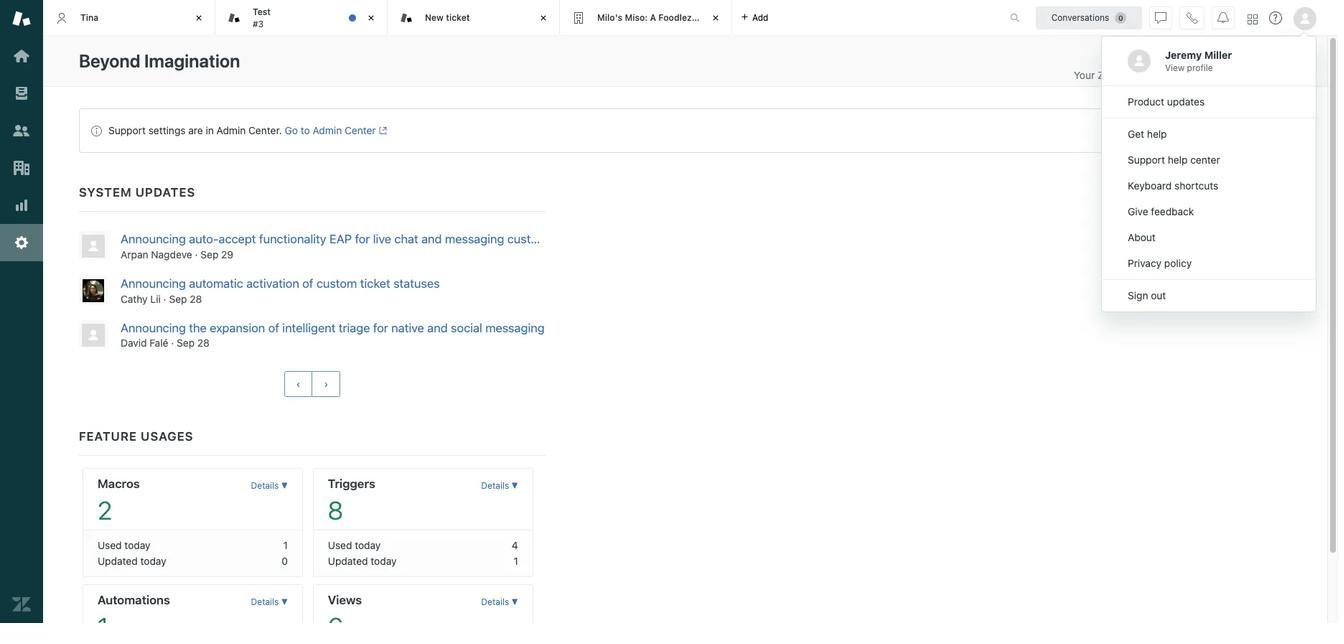 Task type: locate. For each thing, give the bounding box(es) containing it.
sep 28
[[169, 293, 202, 305], [177, 337, 210, 349]]

announcing the expansion of intelligent triage for native and social messaging
[[121, 321, 545, 335]]

▼ up the '4'
[[512, 481, 518, 492]]

1 horizontal spatial updated
[[328, 555, 368, 568]]

28 for automatic
[[190, 293, 202, 305]]

4
[[512, 540, 518, 552]]

details ▼
[[251, 481, 288, 492], [481, 481, 518, 492], [251, 597, 288, 608], [481, 597, 518, 608]]

center.
[[249, 124, 282, 136]]

used down 8
[[328, 540, 352, 552]]

in right are
[[206, 124, 214, 136]]

lii
[[150, 293, 161, 305]]

close image for milo's miso: a foodlez subsidiary
[[709, 11, 723, 25]]

of left intelligent
[[268, 321, 279, 335]]

2 announcing from the top
[[121, 276, 186, 291]]

28 for the
[[197, 337, 210, 349]]

accept
[[219, 232, 256, 246]]

1 horizontal spatial for
[[373, 321, 388, 335]]

used down the 2 on the left bottom of the page
[[98, 540, 122, 552]]

customers
[[508, 232, 565, 246]]

used
[[98, 540, 122, 552], [328, 540, 352, 552]]

ticket right new on the top
[[446, 12, 470, 23]]

28 down the
[[197, 337, 210, 349]]

sep 28 right lii
[[169, 293, 202, 305]]

1
[[283, 540, 288, 552], [514, 555, 518, 568]]

1 vertical spatial support
[[1128, 154, 1166, 166]]

miller
[[1205, 49, 1233, 61]]

▼ down 0
[[281, 597, 288, 608]]

support for support help center
[[1128, 154, 1166, 166]]

1 horizontal spatial avatar image
[[1294, 7, 1317, 30]]

2 admin from the left
[[313, 124, 342, 136]]

and for native
[[427, 321, 448, 335]]

▼ for views
[[512, 597, 518, 608]]

sep 28 for the
[[177, 337, 210, 349]]

23
[[1217, 69, 1230, 81]]

avatar image right get help icon
[[1294, 7, 1317, 30]]

custom
[[317, 276, 357, 291]]

1 for used today
[[283, 540, 288, 552]]

customers image
[[12, 121, 31, 140]]

used today for 8
[[328, 540, 381, 552]]

0 horizontal spatial for
[[355, 232, 370, 246]]

2 used today from the left
[[328, 540, 381, 552]]

automatic
[[189, 276, 243, 291]]

arpan
[[121, 248, 148, 261]]

help for support
[[1168, 154, 1188, 166]]

and for chat
[[422, 232, 442, 246]]

product updates
[[1128, 96, 1205, 108]]

for right 'triage'
[[373, 321, 388, 335]]

‹
[[296, 379, 301, 390]]

test
[[253, 7, 271, 17]]

0 vertical spatial messaging
[[445, 232, 504, 246]]

avatar image left view at the top
[[1128, 50, 1151, 73]]

messaging right social
[[486, 321, 545, 335]]

updated up automations
[[98, 555, 138, 568]]

sep for the
[[177, 337, 195, 349]]

support down get help
[[1128, 154, 1166, 166]]

details for views
[[481, 597, 509, 608]]

announcing up falé
[[121, 321, 186, 335]]

help up keyboard shortcuts
[[1168, 154, 1188, 166]]

close image left new on the top
[[364, 11, 379, 25]]

used today for 2
[[98, 540, 151, 552]]

1 vertical spatial 28
[[197, 337, 210, 349]]

0 vertical spatial announcing
[[121, 232, 186, 246]]

1 vertical spatial of
[[268, 321, 279, 335]]

support settings are in admin center.
[[108, 124, 282, 136]]

in inside beyondimaginationhelp .zendesk.com your zendesk is hosted in pod 23
[[1186, 69, 1194, 81]]

1 horizontal spatial used today
[[328, 540, 381, 552]]

1 horizontal spatial support
[[1128, 154, 1166, 166]]

status containing support settings are in admin center.
[[79, 108, 1292, 153]]

live
[[373, 232, 391, 246]]

of left "custom" at the left of page
[[303, 276, 314, 291]]

out
[[1152, 289, 1167, 302]]

1 vertical spatial sep
[[169, 293, 187, 305]]

updated today for 2
[[98, 555, 166, 568]]

status
[[79, 108, 1292, 153]]

2 vertical spatial sep
[[177, 337, 195, 349]]

support
[[108, 124, 146, 136], [1128, 154, 1166, 166]]

28 down 'automatic'
[[190, 293, 202, 305]]

give feedback menu item
[[1102, 199, 1317, 225]]

messaging
[[445, 232, 504, 246], [486, 321, 545, 335]]

3 close image from the left
[[709, 11, 723, 25]]

admin image
[[12, 233, 31, 252]]

0 vertical spatial help
[[1148, 128, 1168, 140]]

sep down the
[[177, 337, 195, 349]]

close image left add dropdown button
[[709, 11, 723, 25]]

sep 29
[[201, 248, 234, 261]]

1 used today from the left
[[98, 540, 151, 552]]

1 up 0
[[283, 540, 288, 552]]

used today
[[98, 540, 151, 552], [328, 540, 381, 552]]

conversations button
[[1036, 6, 1143, 29]]

1 vertical spatial help
[[1168, 154, 1188, 166]]

1 vertical spatial 1
[[514, 555, 518, 568]]

a
[[650, 12, 656, 23]]

updated up views
[[328, 555, 368, 568]]

2 updated from the left
[[328, 555, 368, 568]]

3 announcing from the top
[[121, 321, 186, 335]]

help
[[1148, 128, 1168, 140], [1168, 154, 1188, 166]]

help inside menu item
[[1168, 154, 1188, 166]]

milo's miso: a foodlez subsidiary tab
[[560, 0, 739, 36]]

updated today up automations
[[98, 555, 166, 568]]

help right get
[[1148, 128, 1168, 140]]

used today down the 2 on the left bottom of the page
[[98, 540, 151, 552]]

29
[[221, 248, 234, 261]]

announcing up arpan nagdeve
[[121, 232, 186, 246]]

0 horizontal spatial close image
[[364, 11, 379, 25]]

1 admin from the left
[[217, 124, 246, 136]]

imagination
[[144, 50, 240, 71]]

1 down the '4'
[[514, 555, 518, 568]]

1 horizontal spatial ticket
[[446, 12, 470, 23]]

help for get
[[1148, 128, 1168, 140]]

1 vertical spatial sep 28
[[177, 337, 210, 349]]

for left live
[[355, 232, 370, 246]]

sep
[[201, 248, 219, 261], [169, 293, 187, 305], [177, 337, 195, 349]]

menu containing jeremy miller
[[1102, 36, 1317, 312]]

ticket right "custom" at the left of page
[[360, 276, 391, 291]]

0 vertical spatial support
[[108, 124, 146, 136]]

support for support settings are in admin center.
[[108, 124, 146, 136]]

system
[[79, 185, 132, 200]]

today
[[125, 540, 151, 552], [355, 540, 381, 552], [140, 555, 166, 568], [371, 555, 397, 568]]

new ticket tab
[[388, 0, 560, 36]]

2 used from the left
[[328, 540, 352, 552]]

is
[[1141, 69, 1148, 81]]

your
[[1075, 69, 1095, 81]]

1 vertical spatial in
[[206, 124, 214, 136]]

‹ button
[[284, 372, 313, 397]]

2 horizontal spatial close image
[[709, 11, 723, 25]]

conversations
[[1052, 12, 1110, 23]]

sep right lii
[[169, 293, 187, 305]]

0 vertical spatial avatar image
[[1294, 7, 1317, 30]]

close image
[[364, 11, 379, 25], [537, 11, 551, 25], [709, 11, 723, 25]]

admin right to
[[313, 124, 342, 136]]

admin
[[217, 124, 246, 136], [313, 124, 342, 136]]

2 close image from the left
[[537, 11, 551, 25]]

1 updated from the left
[[98, 555, 138, 568]]

usages
[[141, 430, 194, 444]]

1 horizontal spatial in
[[1186, 69, 1194, 81]]

0 horizontal spatial help
[[1148, 128, 1168, 140]]

updated
[[98, 555, 138, 568], [328, 555, 368, 568]]

cathy
[[121, 293, 148, 305]]

get started image
[[12, 47, 31, 65]]

▼ down the '4'
[[512, 597, 518, 608]]

.zendesk.com
[[1225, 52, 1292, 65]]

ticket
[[446, 12, 470, 23], [360, 276, 391, 291]]

menu
[[1102, 36, 1317, 312]]

0 vertical spatial 1
[[283, 540, 288, 552]]

product updates menu item
[[1102, 89, 1317, 115]]

0 vertical spatial sep
[[201, 248, 219, 261]]

details
[[251, 481, 279, 492], [481, 481, 509, 492], [251, 597, 279, 608], [481, 597, 509, 608]]

▼ for automations
[[281, 597, 288, 608]]

1 vertical spatial avatar image
[[1128, 50, 1151, 73]]

jeremy miller view profile
[[1166, 49, 1233, 73]]

1 close image from the left
[[364, 11, 379, 25]]

auto-
[[189, 232, 219, 246]]

david
[[121, 337, 147, 349]]

profile
[[1188, 62, 1214, 73]]

views image
[[12, 84, 31, 103]]

0 horizontal spatial support
[[108, 124, 146, 136]]

zendesk products image
[[1248, 14, 1258, 24]]

close image
[[192, 11, 206, 25]]

1 horizontal spatial used
[[328, 540, 352, 552]]

tab
[[215, 0, 388, 36]]

in left pod
[[1186, 69, 1194, 81]]

help inside menu item
[[1148, 128, 1168, 140]]

add button
[[733, 0, 777, 35]]

0 horizontal spatial ticket
[[360, 276, 391, 291]]

pod
[[1197, 69, 1215, 81]]

details ▼ for triggers
[[481, 481, 518, 492]]

for
[[355, 232, 370, 246], [373, 321, 388, 335]]

1 for updated today
[[514, 555, 518, 568]]

1 vertical spatial for
[[373, 321, 388, 335]]

intelligent
[[282, 321, 336, 335]]

0 horizontal spatial 1
[[283, 540, 288, 552]]

updated for 2
[[98, 555, 138, 568]]

2 updated today from the left
[[328, 555, 397, 568]]

1 announcing from the top
[[121, 232, 186, 246]]

0 horizontal spatial used
[[98, 540, 122, 552]]

1 horizontal spatial help
[[1168, 154, 1188, 166]]

updated today up views
[[328, 555, 397, 568]]

0 horizontal spatial updated today
[[98, 555, 166, 568]]

macros
[[98, 477, 140, 492]]

0 horizontal spatial avatar image
[[1128, 50, 1151, 73]]

tabs tab list
[[43, 0, 995, 36]]

center
[[1191, 154, 1221, 166]]

keyboard
[[1128, 180, 1172, 192]]

close image inside milo's miso: a foodlez subsidiary tab
[[709, 11, 723, 25]]

sep 28 down the
[[177, 337, 210, 349]]

0 horizontal spatial updated
[[98, 555, 138, 568]]

▼
[[281, 481, 288, 492], [512, 481, 518, 492], [281, 597, 288, 608], [512, 597, 518, 608]]

feature usages
[[79, 430, 194, 444]]

the
[[189, 321, 207, 335]]

(opens in a new tab) image
[[376, 127, 387, 135]]

1 horizontal spatial admin
[[313, 124, 342, 136]]

▼ for triggers
[[512, 481, 518, 492]]

0 vertical spatial ticket
[[446, 12, 470, 23]]

feedback
[[1152, 205, 1195, 218]]

updates
[[136, 185, 195, 200]]

details for automations
[[251, 597, 279, 608]]

close image left milo's
[[537, 11, 551, 25]]

triage
[[339, 321, 370, 335]]

give
[[1128, 205, 1149, 218]]

sep down auto-
[[201, 248, 219, 261]]

0 vertical spatial in
[[1186, 69, 1194, 81]]

support left settings
[[108, 124, 146, 136]]

0 vertical spatial 28
[[190, 293, 202, 305]]

sign
[[1128, 289, 1149, 302]]

foodlez
[[659, 12, 692, 23]]

1 horizontal spatial of
[[303, 276, 314, 291]]

0 horizontal spatial used today
[[98, 540, 151, 552]]

1 horizontal spatial 1
[[514, 555, 518, 568]]

functionality
[[259, 232, 326, 246]]

used for 8
[[328, 540, 352, 552]]

and left social
[[427, 321, 448, 335]]

announcing up lii
[[121, 276, 186, 291]]

admin left center.
[[217, 124, 246, 136]]

avatar image
[[1294, 7, 1317, 30], [1128, 50, 1151, 73]]

1 vertical spatial announcing
[[121, 276, 186, 291]]

and
[[422, 232, 442, 246], [427, 321, 448, 335]]

0 vertical spatial of
[[303, 276, 314, 291]]

notifications image
[[1218, 12, 1230, 23]]

reporting image
[[12, 196, 31, 215]]

1 vertical spatial ticket
[[360, 276, 391, 291]]

▼ left triggers
[[281, 481, 288, 492]]

0 vertical spatial sep 28
[[169, 293, 202, 305]]

close image inside new ticket tab
[[537, 11, 551, 25]]

and right chat
[[422, 232, 442, 246]]

1 used from the left
[[98, 540, 122, 552]]

2 vertical spatial announcing
[[121, 321, 186, 335]]

used today down 8
[[328, 540, 381, 552]]

1 horizontal spatial updated today
[[328, 555, 397, 568]]

0 horizontal spatial of
[[268, 321, 279, 335]]

system updates
[[79, 185, 195, 200]]

arpan nagdeve
[[121, 248, 192, 261]]

jeremy
[[1166, 49, 1203, 61]]

1 vertical spatial and
[[427, 321, 448, 335]]

0 horizontal spatial admin
[[217, 124, 246, 136]]

1 updated today from the left
[[98, 555, 166, 568]]

messaging left the customers
[[445, 232, 504, 246]]

0 vertical spatial and
[[422, 232, 442, 246]]

hosted
[[1151, 69, 1183, 81]]

updated today
[[98, 555, 166, 568], [328, 555, 397, 568]]

support inside support help center menu item
[[1128, 154, 1166, 166]]

1 horizontal spatial close image
[[537, 11, 551, 25]]

nagdeve
[[151, 248, 192, 261]]



Task type: vqa. For each thing, say whether or not it's contained in the screenshot.
Talk live "Talk"
no



Task type: describe. For each thing, give the bounding box(es) containing it.
▼ for macros
[[281, 481, 288, 492]]

support help center menu item
[[1102, 147, 1317, 173]]

2
[[98, 496, 112, 525]]

eap
[[330, 232, 352, 246]]

miso:
[[625, 12, 648, 23]]

sep for automatic
[[169, 293, 187, 305]]

about
[[1128, 231, 1156, 243]]

announcing for announcing auto-accept functionality eap for live chat and messaging customers
[[121, 232, 186, 246]]

falé
[[150, 337, 168, 349]]

beyondimaginationhelp .zendesk.com your zendesk is hosted in pod 23
[[1075, 52, 1292, 81]]

keyboard shortcuts
[[1128, 180, 1219, 192]]

ticket inside tab
[[446, 12, 470, 23]]

native
[[392, 321, 424, 335]]

8
[[328, 496, 343, 525]]

0 vertical spatial for
[[355, 232, 370, 246]]

go to admin center
[[285, 124, 376, 136]]

macros 2
[[98, 477, 140, 525]]

0 horizontal spatial in
[[206, 124, 214, 136]]

›
[[324, 379, 329, 390]]

to
[[301, 124, 310, 136]]

pod 23 link
[[1197, 69, 1232, 81]]

sign out menu item
[[1102, 283, 1317, 309]]

go
[[285, 124, 298, 136]]

close image for new ticket
[[537, 11, 551, 25]]

sep for auto-
[[201, 248, 219, 261]]

announcing auto-accept functionality eap for live chat and messaging customers
[[121, 232, 565, 246]]

shortcuts
[[1175, 180, 1219, 192]]

zendesk image
[[12, 595, 31, 614]]

details ▼ for macros
[[251, 481, 288, 492]]

1 vertical spatial messaging
[[486, 321, 545, 335]]

main element
[[0, 0, 43, 623]]

give feedback
[[1128, 205, 1195, 218]]

tina
[[80, 12, 99, 23]]

organizations image
[[12, 159, 31, 177]]

get help
[[1128, 128, 1168, 140]]

get help menu item
[[1102, 121, 1317, 147]]

test #3
[[253, 7, 271, 29]]

about menu item
[[1102, 225, 1317, 251]]

of for intelligent
[[268, 321, 279, 335]]

new
[[425, 12, 444, 23]]

› button
[[312, 372, 341, 397]]

cathy lii
[[121, 293, 161, 305]]

expansion
[[210, 321, 265, 335]]

details for triggers
[[481, 481, 509, 492]]

keyboard shortcuts menu item
[[1102, 173, 1317, 199]]

milo's miso: a foodlez subsidiary
[[598, 12, 739, 23]]

privacy policy menu item
[[1102, 251, 1317, 277]]

of for custom
[[303, 276, 314, 291]]

social
[[451, 321, 482, 335]]

chat
[[395, 232, 419, 246]]

announcing for announcing automatic activation of custom ticket statuses
[[121, 276, 186, 291]]

support help center
[[1128, 154, 1221, 166]]

feature
[[79, 430, 137, 444]]

sep 28 for automatic
[[169, 293, 202, 305]]

button displays agent's chat status as invisible. image
[[1156, 12, 1167, 23]]

updated for 8
[[328, 555, 368, 568]]

new ticket
[[425, 12, 470, 23]]

announcing automatic activation of custom ticket statuses
[[121, 276, 440, 291]]

zendesk support image
[[12, 9, 31, 28]]

used for 2
[[98, 540, 122, 552]]

privacy
[[1128, 257, 1162, 269]]

details ▼ for views
[[481, 597, 518, 608]]

statuses
[[394, 276, 440, 291]]

activation
[[246, 276, 299, 291]]

view
[[1166, 62, 1185, 73]]

add
[[753, 12, 769, 23]]

details for macros
[[251, 481, 279, 492]]

sign out
[[1128, 289, 1167, 302]]

announcing for announcing the expansion of intelligent triage for native and social messaging
[[121, 321, 186, 335]]

triggers 8
[[328, 477, 375, 525]]

details ▼ for automations
[[251, 597, 288, 608]]

get
[[1128, 128, 1145, 140]]

product
[[1128, 96, 1165, 108]]

get help image
[[1270, 11, 1283, 24]]

tina tab
[[43, 0, 215, 36]]

milo's
[[598, 12, 623, 23]]

settings
[[148, 124, 186, 136]]

automations
[[98, 593, 170, 608]]

updated today for 8
[[328, 555, 397, 568]]

triggers
[[328, 477, 375, 492]]

#3
[[253, 18, 264, 29]]

beyondimaginationhelp
[[1112, 52, 1225, 65]]

tab containing test
[[215, 0, 388, 36]]

center
[[345, 124, 376, 136]]

privacy policy
[[1128, 257, 1192, 269]]

policy
[[1165, 257, 1192, 269]]

beyond
[[79, 50, 140, 71]]

updates
[[1168, 96, 1205, 108]]

subsidiary
[[694, 12, 739, 23]]



